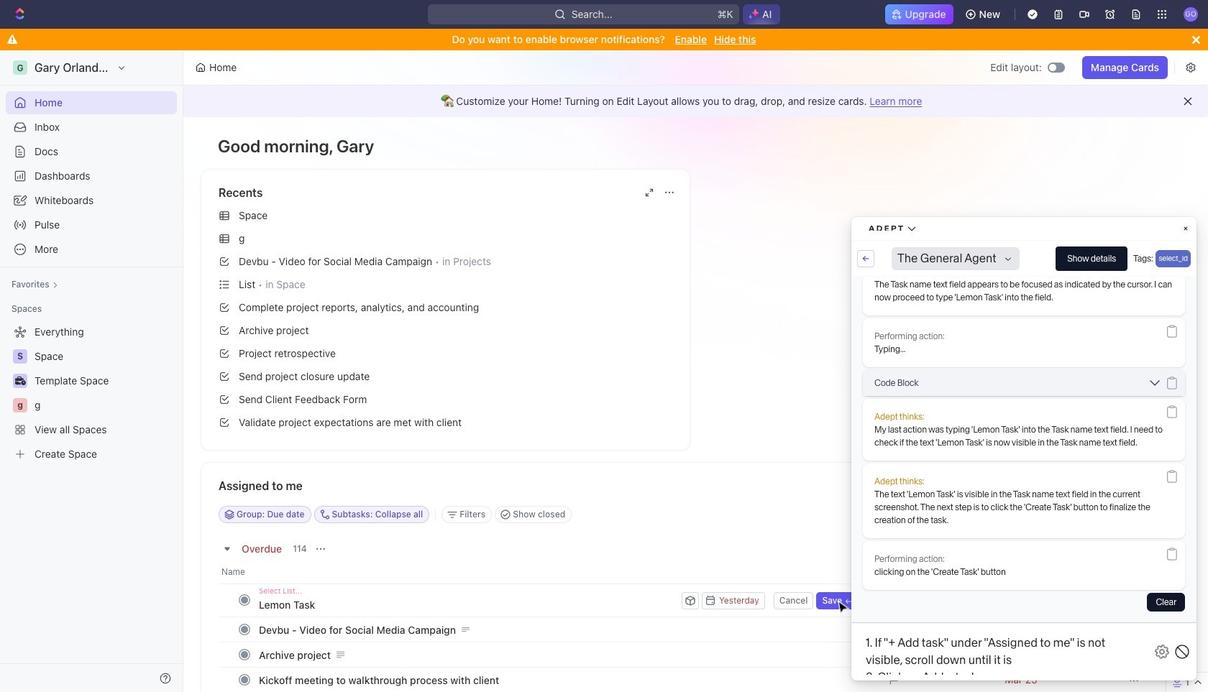 Task type: describe. For each thing, give the bounding box(es) containing it.
space, , element
[[13, 350, 27, 364]]

sidebar navigation
[[0, 50, 186, 693]]

tree inside sidebar navigation
[[6, 321, 177, 466]]

g, , element
[[13, 398, 27, 413]]

Search tasks... text field
[[972, 504, 1116, 526]]



Task type: locate. For each thing, give the bounding box(es) containing it.
gary orlando's workspace, , element
[[13, 60, 27, 75]]

business time image
[[15, 377, 26, 385]]

Task Name text field
[[259, 593, 679, 616]]

tree
[[6, 321, 177, 466]]

alert
[[183, 86, 1208, 117]]



Task type: vqa. For each thing, say whether or not it's contained in the screenshot.
2
no



